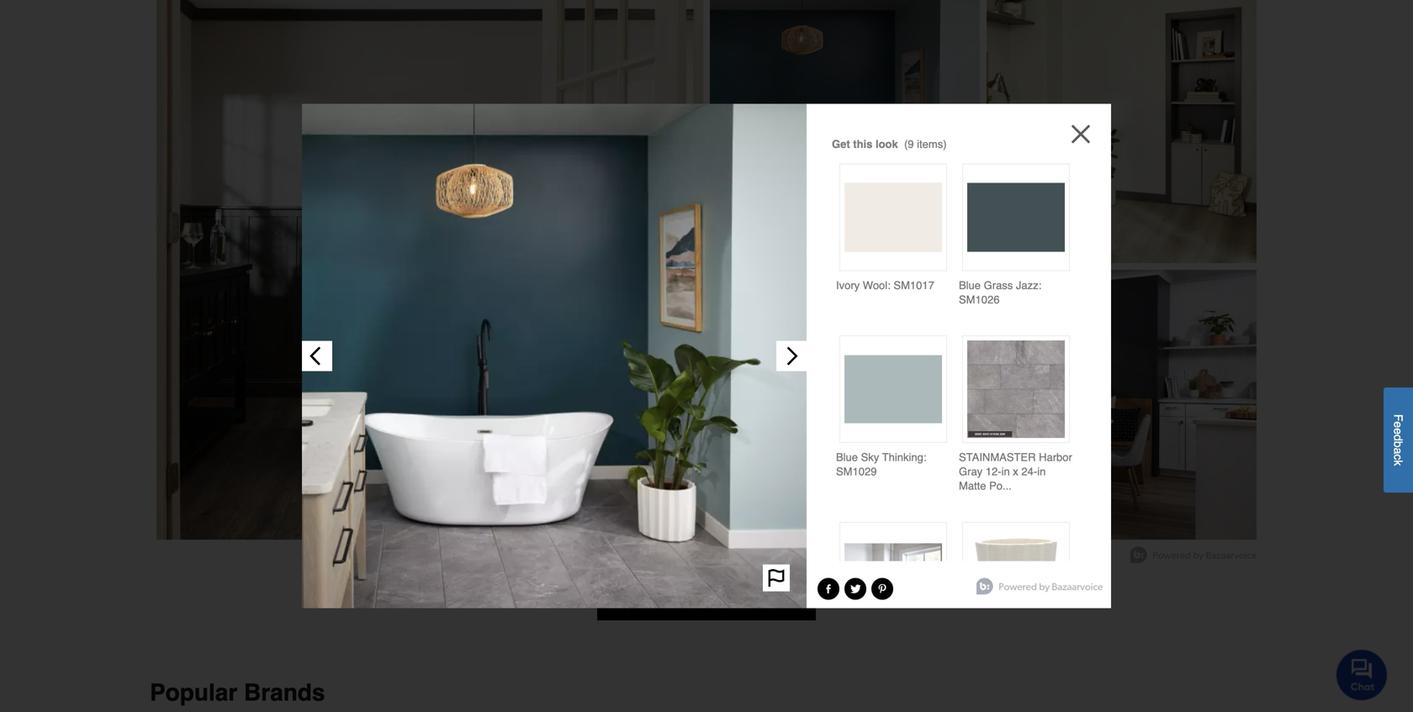 Task type: locate. For each thing, give the bounding box(es) containing it.
ivory
[[836, 279, 860, 292]]

blue sky thinking: sm1029 image
[[844, 356, 942, 424]]

1 vertical spatial blue
[[836, 451, 858, 464]]

get
[[832, 138, 850, 151]]

items)
[[917, 138, 947, 151]]

blue grass jazz: sm1026 link
[[955, 160, 1077, 316]]

stainmaster harbor gray 12-in x 24-in matte po⁠...
[[959, 451, 1075, 492]]

list item
[[815, 578, 842, 600], [842, 578, 869, 600], [869, 578, 896, 600]]

f e e d b a c k button
[[1384, 388, 1413, 493]]

jazz:
[[1016, 279, 1042, 292]]

stainmaster harbor gray 12-in x 24-in matte porcelain stone look floor and wall tile (1.95-sq. f⁠... image
[[967, 341, 1065, 438]]

e up d
[[1392, 422, 1405, 428]]

list
[[156, 0, 1257, 540], [832, 160, 1086, 712], [815, 578, 896, 600]]

1 horizontal spatial in
[[1037, 466, 1046, 478]]

blue
[[959, 279, 981, 292], [836, 451, 858, 464]]

heading
[[832, 138, 1086, 160]]

e up b
[[1392, 428, 1405, 435]]

sm1026
[[959, 293, 1000, 306]]

load
[[674, 594, 704, 610]]

blue up sm1029
[[836, 451, 858, 464]]

wool:
[[863, 279, 891, 292]]

0 horizontal spatial blue
[[836, 451, 858, 464]]

dialog
[[302, 104, 1111, 712]]

blue inside blue sky thinking: sm1029
[[836, 451, 858, 464]]

heading containing get this look
[[832, 138, 1086, 160]]

e
[[1392, 422, 1405, 428], [1392, 428, 1405, 435]]

sm1017
[[894, 279, 934, 292]]

load more
[[674, 594, 739, 610]]

2 e from the top
[[1392, 428, 1405, 435]]

0 horizontal spatial in
[[1001, 466, 1010, 478]]

sm1029
[[836, 466, 877, 478]]

1 horizontal spatial blue
[[959, 279, 981, 292]]

12-
[[986, 466, 1001, 478]]

(9
[[904, 138, 914, 151]]

blue inside blue grass jazz: sm1026
[[959, 279, 981, 292]]

in
[[1001, 466, 1010, 478], [1037, 466, 1046, 478]]

a
[[1392, 448, 1405, 455]]

more
[[708, 594, 739, 610]]

get this look (9 items)
[[832, 138, 947, 151]]

in left the x
[[1001, 466, 1010, 478]]

origin 21 11.2-in w x 11.2-in h matte white glazed ceramic contemporary/modern indoor/outdoor pl⁠... image
[[967, 527, 1065, 625]]

ivory wool: sm1017 link
[[832, 160, 955, 301]]

blue grass jazz: sm1026
[[959, 279, 1045, 306]]

sky
[[861, 451, 879, 464]]

this
[[853, 138, 873, 151]]

0 vertical spatial blue
[[959, 279, 981, 292]]

in down harbor
[[1037, 466, 1046, 478]]

blue for blue sky thinking: sm1029
[[836, 451, 858, 464]]

blue up sm1026
[[959, 279, 981, 292]]

ivory wool: sm1017
[[836, 279, 934, 292]]



Task type: describe. For each thing, give the bounding box(es) containing it.
2 in from the left
[[1037, 466, 1046, 478]]

f
[[1392, 415, 1405, 422]]

f e e d b a c k
[[1392, 415, 1405, 466]]

look
[[876, 138, 898, 151]]

load more region
[[150, 0, 1263, 621]]

gray
[[959, 466, 983, 478]]

b
[[1392, 441, 1405, 448]]

list inside "load more" region
[[156, 0, 1257, 540]]

blue grass jazz: sm1026 image
[[967, 183, 1065, 252]]

grass
[[984, 279, 1013, 292]]

1 e from the top
[[1392, 422, 1405, 428]]

matte
[[959, 480, 986, 492]]

blue sky thinking: sm1029 link
[[832, 332, 955, 488]]

24-
[[1021, 466, 1037, 478]]

d
[[1392, 435, 1405, 441]]

blue for blue grass jazz: sm1026
[[959, 279, 981, 292]]

stainmaster harbor gray 12-in x 24-in matte po⁠... link
[[955, 332, 1077, 502]]

chat invite button image
[[1337, 649, 1388, 701]]

thinking:
[[882, 451, 926, 464]]

popular brands
[[150, 680, 325, 706]]

brands
[[244, 680, 325, 706]]

3 list item from the left
[[869, 578, 896, 600]]

1 in from the left
[[1001, 466, 1010, 478]]

blue sky thinking: sm1029
[[836, 451, 930, 478]]

c
[[1392, 455, 1405, 460]]

k
[[1392, 460, 1405, 466]]

harbor
[[1039, 451, 1072, 464]]

allen + roth harlow matte black canopy with natural rattan shade traditional globe hanging penda⁠... image
[[844, 544, 942, 609]]

(9 items) status
[[904, 138, 947, 151]]

popular
[[150, 680, 237, 706]]

list containing ivory wool: sm1017
[[832, 160, 1086, 712]]

x
[[1013, 466, 1018, 478]]

2 list item from the left
[[842, 578, 869, 600]]

1 list item from the left
[[815, 578, 842, 600]]

stainmaster
[[959, 451, 1036, 464]]

heading inside 'dialog'
[[832, 138, 1086, 160]]

load more button
[[597, 585, 816, 621]]

po⁠...
[[989, 480, 1012, 492]]

dialog containing get this look
[[302, 104, 1111, 712]]

ivory wool: sm1017 image
[[844, 183, 942, 252]]



Task type: vqa. For each thing, say whether or not it's contained in the screenshot.
(9
yes



